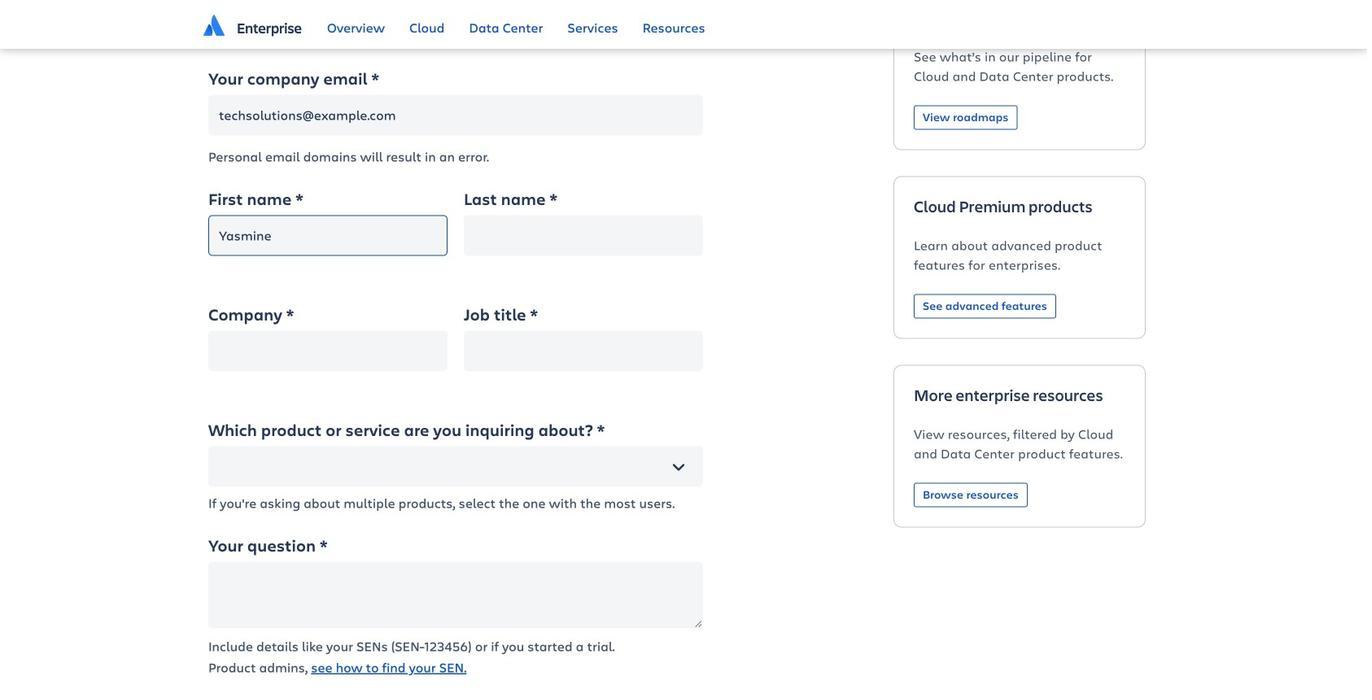Task type: describe. For each thing, give the bounding box(es) containing it.
atlassian logo image
[[204, 15, 225, 36]]



Task type: locate. For each thing, give the bounding box(es) containing it.
None email field
[[208, 95, 703, 136]]

None text field
[[208, 216, 448, 256], [208, 331, 448, 372], [464, 331, 703, 372], [208, 447, 703, 487], [208, 216, 448, 256], [208, 331, 448, 372], [464, 331, 703, 372], [208, 447, 703, 487]]

None text field
[[464, 216, 703, 256], [208, 562, 703, 629], [464, 216, 703, 256], [208, 562, 703, 629]]



Task type: vqa. For each thing, say whether or not it's contained in the screenshot.
text box
yes



